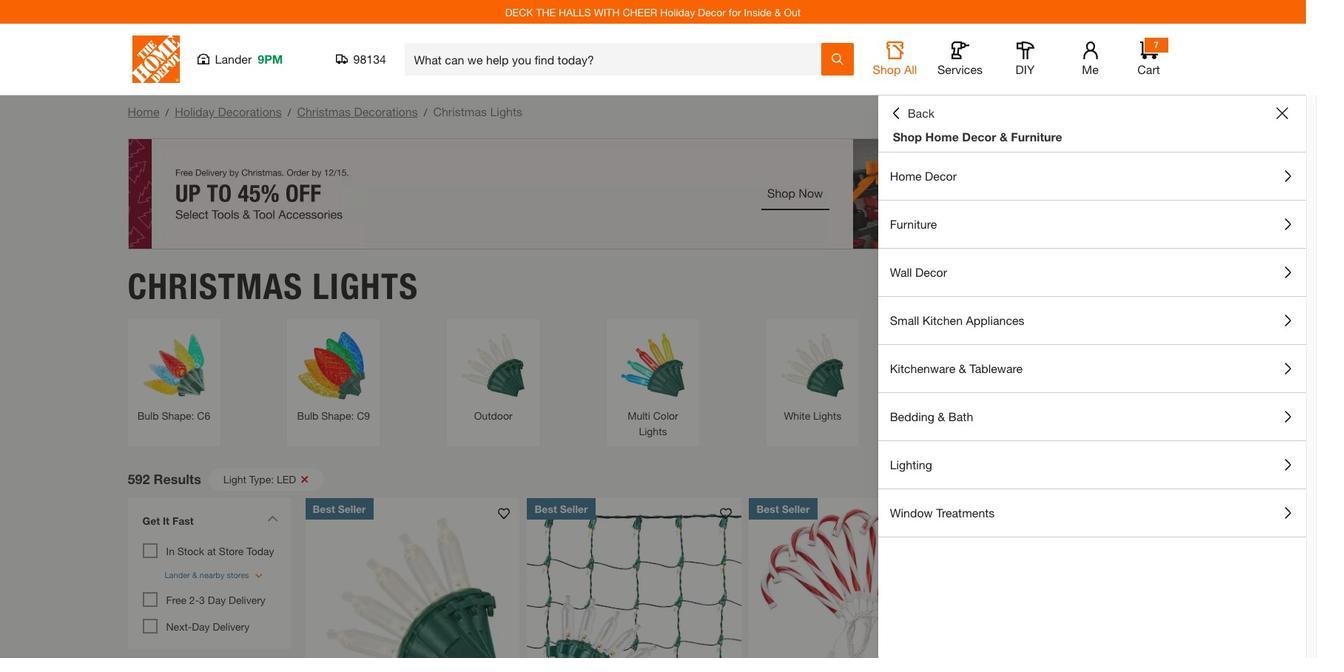 Task type: locate. For each thing, give the bounding box(es) containing it.
2-
[[189, 594, 199, 606]]

10 in. warm white candy cane led pathway lights (set of 8) image
[[749, 498, 964, 658]]

2 horizontal spatial best
[[757, 502, 779, 515]]

get it fast link
[[135, 505, 283, 539]]

2 horizontal spatial best seller
[[757, 502, 810, 515]]

0 vertical spatial home
[[128, 104, 159, 118]]

bulb left c6
[[137, 409, 159, 422]]

1 shape: from the left
[[162, 409, 194, 422]]

/
[[165, 106, 169, 118], [288, 106, 291, 118], [424, 106, 427, 118]]

1 vertical spatial delivery
[[213, 620, 250, 633]]

1 horizontal spatial /
[[288, 106, 291, 118]]

0 horizontal spatial decorations
[[218, 104, 282, 118]]

& inside button
[[938, 409, 945, 423]]

2 best seller from the left
[[535, 502, 588, 515]]

2 horizontal spatial /
[[424, 106, 427, 118]]

shape: inside 'bulb shape: c9' link
[[321, 409, 354, 422]]

2 horizontal spatial seller
[[782, 502, 810, 515]]

1 horizontal spatial best
[[535, 502, 557, 515]]

best
[[313, 502, 335, 515], [535, 502, 557, 515], [757, 502, 779, 515]]

1 vertical spatial furniture
[[890, 217, 937, 231]]

1 horizontal spatial seller
[[560, 502, 588, 515]]

diy
[[1016, 62, 1035, 76]]

2 best from the left
[[535, 502, 557, 515]]

bulb left c9
[[297, 409, 319, 422]]

/ right home link
[[165, 106, 169, 118]]

2 vertical spatial home
[[890, 169, 922, 183]]

shop left all
[[873, 62, 901, 76]]

0 horizontal spatial holiday
[[175, 104, 215, 118]]

home for home / holiday decorations / christmas decorations / christmas lights
[[128, 104, 159, 118]]

2 seller from the left
[[560, 502, 588, 515]]

small kitchen appliances
[[890, 313, 1025, 327]]

furniture up the home decor button
[[1011, 130, 1063, 144]]

592 results
[[128, 471, 201, 487]]

all
[[904, 62, 917, 76]]

light type: led button
[[209, 468, 324, 490]]

0 horizontal spatial /
[[165, 106, 169, 118]]

results
[[154, 471, 201, 487]]

best seller
[[313, 502, 366, 515], [535, 502, 588, 515], [757, 502, 810, 515]]

bulb
[[137, 409, 159, 422], [297, 409, 319, 422]]

1 horizontal spatial best seller
[[535, 502, 588, 515]]

home down the back button
[[890, 169, 922, 183]]

0 horizontal spatial home
[[128, 104, 159, 118]]

0 horizontal spatial shape:
[[162, 409, 194, 422]]

home decor button
[[878, 152, 1306, 200]]

outdoor link
[[455, 326, 532, 423]]

timer image
[[934, 326, 1012, 404]]

furniture inside "button"
[[890, 217, 937, 231]]

in stock at store today link
[[166, 544, 274, 557]]

100l warm white mini led green wire lights image
[[971, 498, 1186, 658]]

services button
[[937, 41, 984, 77]]

lighting button
[[878, 441, 1306, 489]]

light type: led
[[223, 473, 296, 485]]

holiday
[[660, 6, 695, 18], [175, 104, 215, 118]]

3 seller from the left
[[782, 502, 810, 515]]

/ right 'holiday decorations' link
[[288, 106, 291, 118]]

1 horizontal spatial furniture
[[1011, 130, 1063, 144]]

bulb for bulb shape: c6
[[137, 409, 159, 422]]

1 vertical spatial shop
[[893, 130, 922, 144]]

deck
[[505, 6, 533, 18]]

0 horizontal spatial bulb
[[137, 409, 159, 422]]

white lights link
[[774, 326, 852, 423]]

1 best from the left
[[313, 502, 335, 515]]

drawer close image
[[1277, 107, 1289, 119]]

1 vertical spatial home
[[926, 130, 959, 144]]

decor inside button
[[925, 169, 957, 183]]

0 vertical spatial holiday
[[660, 6, 695, 18]]

home inside button
[[890, 169, 922, 183]]

multi color lights image
[[614, 326, 692, 404]]

0 horizontal spatial seller
[[338, 502, 366, 515]]

shop down the back button
[[893, 130, 922, 144]]

rated
[[1000, 502, 1029, 515]]

shop savings image
[[1094, 326, 1171, 404]]

get it fast
[[142, 514, 194, 527]]

2 bulb from the left
[[297, 409, 319, 422]]

home down the home depot logo
[[128, 104, 159, 118]]

decor left for
[[698, 6, 726, 18]]

1 vertical spatial day
[[192, 620, 210, 633]]

fast
[[172, 514, 194, 527]]

decorations down lander 9pm
[[218, 104, 282, 118]]

shape: for c9
[[321, 409, 354, 422]]

today
[[247, 544, 274, 557]]

lights inside 'link'
[[814, 409, 842, 422]]

type:
[[249, 473, 274, 485]]

bulb for bulb shape: c9
[[297, 409, 319, 422]]

1 bulb from the left
[[137, 409, 159, 422]]

holiday decorations link
[[175, 104, 282, 118]]

/ right christmas decorations link
[[424, 106, 427, 118]]

0 horizontal spatial best
[[313, 502, 335, 515]]

for
[[729, 6, 741, 18]]

home down back at the right of page
[[926, 130, 959, 144]]

3
[[199, 594, 205, 606]]

window treatments
[[890, 506, 995, 520]]

top
[[979, 502, 997, 515]]

white lights
[[784, 409, 842, 422]]

bulb inside "link"
[[137, 409, 159, 422]]

day down 3
[[192, 620, 210, 633]]

small kitchen appliances button
[[878, 297, 1306, 344]]

shop home decor & furniture
[[893, 130, 1063, 144]]

stock
[[177, 544, 204, 557]]

decor down services
[[962, 130, 997, 144]]

shop
[[873, 62, 901, 76], [893, 130, 922, 144]]

next-
[[166, 620, 192, 633]]

decor
[[698, 6, 726, 18], [962, 130, 997, 144], [925, 169, 957, 183], [916, 265, 947, 279]]

treatments
[[936, 506, 995, 520]]

appliances
[[966, 313, 1025, 327]]

1 horizontal spatial bulb
[[297, 409, 319, 422]]

1 best seller from the left
[[313, 502, 366, 515]]

decor down "shop home decor & furniture"
[[925, 169, 957, 183]]

window
[[890, 506, 933, 520]]

3 best seller from the left
[[757, 502, 810, 515]]

feedback link image
[[1298, 250, 1318, 330]]

me
[[1082, 62, 1099, 76]]

multi color lights
[[628, 409, 679, 437]]

& inside button
[[959, 361, 967, 375]]

back button
[[890, 106, 935, 121]]

holiday right cheer
[[660, 6, 695, 18]]

back
[[908, 106, 935, 120]]

1 horizontal spatial decorations
[[354, 104, 418, 118]]

shop inside button
[[873, 62, 901, 76]]

day right 3
[[208, 594, 226, 606]]

next-day delivery
[[166, 620, 250, 633]]

best for 10 in. warm white candy cane led pathway lights (set of 8) image
[[757, 502, 779, 515]]

kitchenware & tableware
[[890, 361, 1023, 375]]

1 horizontal spatial home
[[890, 169, 922, 183]]

shape: left c9
[[321, 409, 354, 422]]

christmas lights
[[128, 265, 418, 308]]

best for "100l warm white smooth mini led lights with green wire (3-pack)" image
[[313, 502, 335, 515]]

0 vertical spatial shop
[[873, 62, 901, 76]]

furniture up wall decor
[[890, 217, 937, 231]]

deck the halls with cheer holiday decor for inside & out link
[[505, 6, 801, 18]]

wall
[[890, 265, 912, 279]]

0 horizontal spatial furniture
[[890, 217, 937, 231]]

menu
[[878, 152, 1306, 537]]

3 best from the left
[[757, 502, 779, 515]]

bulb shape: c6 image
[[135, 326, 213, 404]]

small
[[890, 313, 920, 327]]

lights inside multi color lights
[[639, 425, 667, 437]]

christmas decorations link
[[297, 104, 418, 118]]

delivery
[[229, 594, 266, 606], [213, 620, 250, 633]]

1 seller from the left
[[338, 502, 366, 515]]

shape: inside bulb shape: c6 "link"
[[162, 409, 194, 422]]

shape: left c6
[[162, 409, 194, 422]]

&
[[775, 6, 781, 18], [1000, 130, 1008, 144], [959, 361, 967, 375], [938, 409, 945, 423]]

diy button
[[1002, 41, 1049, 77]]

decor right 'wall'
[[916, 265, 947, 279]]

the
[[536, 6, 556, 18]]

white lights image
[[774, 326, 852, 404]]

3 / from the left
[[424, 106, 427, 118]]

lights
[[490, 104, 523, 118], [312, 265, 418, 308], [814, 409, 842, 422], [639, 425, 667, 437]]

0 vertical spatial delivery
[[229, 594, 266, 606]]

2 shape: from the left
[[321, 409, 354, 422]]

9pm
[[258, 52, 283, 66]]

home
[[128, 104, 159, 118], [926, 130, 959, 144], [890, 169, 922, 183]]

c9
[[357, 409, 370, 422]]

delivery right 3
[[229, 594, 266, 606]]

holiday right home link
[[175, 104, 215, 118]]

1 horizontal spatial shape:
[[321, 409, 354, 422]]

top rated
[[979, 502, 1029, 515]]

0 horizontal spatial best seller
[[313, 502, 366, 515]]

delivery down free 2-3 day delivery
[[213, 620, 250, 633]]

shop for shop all
[[873, 62, 901, 76]]

kitchenware
[[890, 361, 956, 375]]

decorations down 98134
[[354, 104, 418, 118]]

2 horizontal spatial home
[[926, 130, 959, 144]]

wall decor button
[[878, 249, 1306, 296]]

1 horizontal spatial holiday
[[660, 6, 695, 18]]



Task type: describe. For each thing, give the bounding box(es) containing it.
best seller for "100l warm white smooth mini led lights with green wire (3-pack)" image
[[313, 502, 366, 515]]

lighting
[[890, 457, 933, 471]]

2 / from the left
[[288, 106, 291, 118]]

seller for 150l warm white led mini christmas net lights image
[[560, 502, 588, 515]]

cart 7
[[1138, 39, 1160, 76]]

free 2-3 day delivery
[[166, 594, 266, 606]]

free 2-3 day delivery link
[[166, 594, 266, 606]]

next-day delivery link
[[166, 620, 250, 633]]

inside
[[744, 6, 772, 18]]

home link
[[128, 104, 159, 118]]

0 vertical spatial day
[[208, 594, 226, 606]]

lander 9pm
[[215, 52, 283, 66]]

out
[[784, 6, 801, 18]]

home for home decor
[[890, 169, 922, 183]]

c6
[[197, 409, 210, 422]]

98134
[[353, 52, 386, 66]]

100l warm white smooth mini led lights with green wire (3-pack) image
[[305, 498, 520, 658]]

shop for shop home decor & furniture
[[893, 130, 922, 144]]

bulb shape: c6
[[137, 409, 210, 422]]

window treatments button
[[878, 489, 1306, 537]]

bedding & bath button
[[878, 393, 1306, 440]]

timer
[[960, 409, 986, 422]]

home decor
[[890, 169, 957, 183]]

best for 150l warm white led mini christmas net lights image
[[535, 502, 557, 515]]

with
[[594, 6, 620, 18]]

best seller for 150l warm white led mini christmas net lights image
[[535, 502, 588, 515]]

halls
[[559, 6, 591, 18]]

in
[[166, 544, 175, 557]]

bedding
[[890, 409, 935, 423]]

98134 button
[[336, 52, 387, 67]]

in stock at store today
[[166, 544, 274, 557]]

shop all button
[[872, 41, 919, 77]]

sponsored banner image
[[128, 138, 1179, 249]]

kitchen
[[923, 313, 963, 327]]

bedding & bath
[[890, 409, 974, 423]]

0 vertical spatial furniture
[[1011, 130, 1063, 144]]

deck the halls with cheer holiday decor for inside & out
[[505, 6, 801, 18]]

light
[[223, 473, 246, 485]]

led
[[277, 473, 296, 485]]

decor inside 'button'
[[916, 265, 947, 279]]

592
[[128, 471, 150, 487]]

menu containing home decor
[[878, 152, 1306, 537]]

furniture button
[[878, 201, 1306, 248]]

best seller for 10 in. warm white candy cane led pathway lights (set of 8) image
[[757, 502, 810, 515]]

cart
[[1138, 62, 1160, 76]]

services
[[938, 62, 983, 76]]

shape: for c6
[[162, 409, 194, 422]]

kitchenware & tableware button
[[878, 345, 1306, 392]]

shop all
[[873, 62, 917, 76]]

home / holiday decorations / christmas decorations / christmas lights
[[128, 104, 523, 118]]

outdoor image
[[455, 326, 532, 404]]

7
[[1154, 39, 1159, 50]]

outdoor
[[474, 409, 513, 422]]

bulb shape: c9 image
[[295, 326, 373, 404]]

color
[[653, 409, 679, 422]]

bath
[[949, 409, 974, 423]]

seller for "100l warm white smooth mini led lights with green wire (3-pack)" image
[[338, 502, 366, 515]]

it
[[163, 514, 170, 527]]

bulb shape: c6 link
[[135, 326, 213, 423]]

tableware
[[970, 361, 1023, 375]]

1 / from the left
[[165, 106, 169, 118]]

What can we help you find today? search field
[[414, 44, 820, 75]]

me button
[[1067, 41, 1114, 77]]

at
[[207, 544, 216, 557]]

store
[[219, 544, 244, 557]]

free
[[166, 594, 187, 606]]

multi
[[628, 409, 651, 422]]

1 vertical spatial holiday
[[175, 104, 215, 118]]

seller for 10 in. warm white candy cane led pathway lights (set of 8) image
[[782, 502, 810, 515]]

1 decorations from the left
[[218, 104, 282, 118]]

the home depot logo image
[[132, 36, 179, 83]]

white
[[784, 409, 811, 422]]

wall decor
[[890, 265, 947, 279]]

lander
[[215, 52, 252, 66]]

2 decorations from the left
[[354, 104, 418, 118]]

get
[[142, 514, 160, 527]]

bulb shape: c9 link
[[295, 326, 373, 423]]

multi color lights link
[[614, 326, 692, 439]]

timer link
[[934, 326, 1012, 423]]

150l warm white led mini christmas net lights image
[[527, 498, 742, 658]]

bulb shape: c9
[[297, 409, 370, 422]]



Task type: vqa. For each thing, say whether or not it's contained in the screenshot.
AND
no



